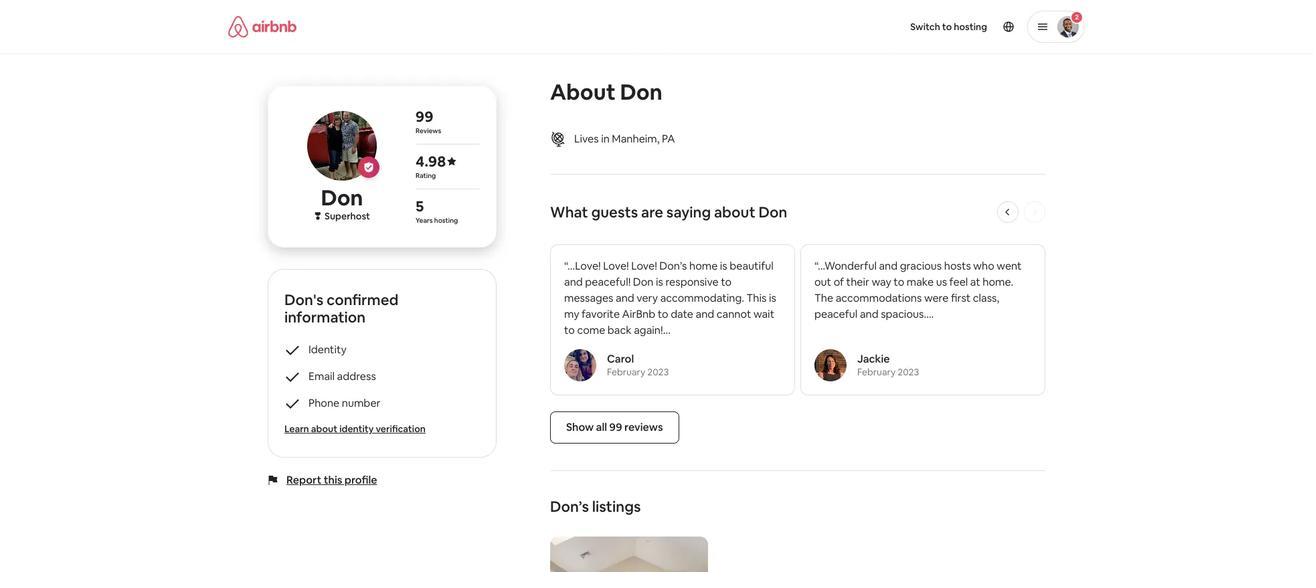 Task type: locate. For each thing, give the bounding box(es) containing it.
1 vertical spatial about
[[311, 423, 338, 435]]

and down accommodating.
[[696, 307, 715, 321]]

to up accommodating.
[[721, 275, 732, 289]]

99 right all
[[610, 420, 622, 434]]

february inside carol february 2023
[[607, 366, 646, 378]]

the
[[815, 291, 834, 305]]

2023 inside the jackie february 2023
[[898, 366, 919, 378]]

is up very
[[656, 275, 663, 289]]

first
[[951, 291, 971, 305]]

to right way
[[894, 275, 905, 289]]

identity
[[340, 423, 374, 435]]

1 2023 from the left
[[648, 366, 669, 378]]

0 horizontal spatial love!
[[603, 259, 629, 273]]

carol user profile image
[[564, 349, 596, 382], [564, 349, 596, 382]]

date
[[671, 307, 694, 321]]

hosting inside 5 years hosting
[[434, 216, 458, 225]]

are
[[641, 203, 664, 222]]

learn about identity verification
[[285, 423, 426, 435]]

jackie user profile image
[[815, 349, 847, 382]]

1 horizontal spatial about
[[714, 203, 756, 222]]

1 horizontal spatial february
[[858, 366, 896, 378]]

very
[[637, 291, 658, 305]]

99 up reviews at the left top of page
[[416, 107, 434, 126]]

responsive
[[666, 275, 719, 289]]

were
[[924, 291, 949, 305]]

1 horizontal spatial don's
[[660, 259, 687, 273]]

accommodations
[[836, 291, 922, 305]]

switch
[[911, 21, 941, 33]]

hosting
[[954, 21, 987, 33], [434, 216, 458, 225]]

at
[[971, 275, 981, 289]]

5
[[416, 197, 424, 216]]

hosting right switch
[[954, 21, 987, 33]]

"…love! love! love! don's home is beautiful and peaceful! don is responsive to messages and very accommodating. this is my favorite airbnb to date and cannot wait to come back again!…
[[564, 259, 776, 337]]

0 horizontal spatial is
[[656, 275, 663, 289]]

5 years hosting
[[416, 197, 458, 225]]

verified host image
[[364, 162, 374, 173]]

switch to hosting
[[911, 21, 987, 33]]

wait
[[754, 307, 775, 321]]

all
[[596, 420, 607, 434]]

0 vertical spatial about
[[714, 203, 756, 222]]

went
[[997, 259, 1022, 273]]

about
[[714, 203, 756, 222], [311, 423, 338, 435]]

1 horizontal spatial is
[[720, 259, 728, 273]]

0 horizontal spatial about
[[311, 423, 338, 435]]

hosting right years
[[434, 216, 458, 225]]

0 horizontal spatial 2023
[[648, 366, 669, 378]]

lives in manheim, pa
[[574, 132, 675, 146]]

99 reviews
[[416, 107, 441, 135]]

again!…
[[634, 323, 671, 337]]

1 vertical spatial don's
[[550, 497, 589, 516]]

peaceful!
[[585, 275, 631, 289]]

love! up very
[[632, 259, 657, 273]]

0 vertical spatial hosting
[[954, 21, 987, 33]]

0 vertical spatial 99
[[416, 107, 434, 126]]

don user profile image
[[307, 111, 377, 181], [307, 111, 377, 181]]

don's confirmed information
[[285, 291, 399, 327]]

phone
[[309, 396, 340, 410]]

don's up responsive
[[660, 259, 687, 273]]

gracious
[[900, 259, 942, 273]]

hosts
[[944, 259, 971, 273]]

99
[[416, 107, 434, 126], [610, 420, 622, 434]]

february inside the jackie february 2023
[[858, 366, 896, 378]]

0 vertical spatial is
[[720, 259, 728, 273]]

about down phone
[[311, 423, 338, 435]]

confirmed
[[327, 291, 399, 309]]

class,
[[973, 291, 1000, 305]]

1 horizontal spatial love!
[[632, 259, 657, 273]]

carol
[[607, 352, 634, 366]]

1 horizontal spatial hosting
[[954, 21, 987, 33]]

us
[[936, 275, 947, 289]]

1 vertical spatial 99
[[610, 420, 622, 434]]

out
[[815, 275, 832, 289]]

spacious.…
[[881, 307, 934, 321]]

home.
[[983, 275, 1014, 289]]

99 inside show all 99 reviews button
[[610, 420, 622, 434]]

0 horizontal spatial don's
[[550, 497, 589, 516]]

is right home
[[720, 259, 728, 273]]

0 horizontal spatial february
[[607, 366, 646, 378]]

february
[[607, 366, 646, 378], [858, 366, 896, 378]]

don's
[[660, 259, 687, 273], [550, 497, 589, 516]]

about right saying
[[714, 203, 756, 222]]

2023 right carol
[[648, 366, 669, 378]]

listings
[[592, 497, 641, 516]]

about
[[550, 78, 616, 106]]

profile element
[[673, 0, 1085, 54]]

2023 right 'jackie' at the bottom of the page
[[898, 366, 919, 378]]

2023
[[648, 366, 669, 378], [898, 366, 919, 378]]

to right switch
[[943, 21, 952, 33]]

email address
[[309, 370, 376, 384]]

to left date
[[658, 307, 669, 321]]

superhost
[[325, 210, 370, 222]]

is
[[720, 259, 728, 273], [656, 275, 663, 289], [769, 291, 776, 305]]

1 horizontal spatial 99
[[610, 420, 622, 434]]

about inside button
[[311, 423, 338, 435]]

in
[[601, 132, 610, 146]]

feel
[[950, 275, 968, 289]]

to down my
[[564, 323, 575, 337]]

2
[[1075, 13, 1079, 21]]

2 button
[[1028, 11, 1085, 43]]

love! up peaceful!
[[603, 259, 629, 273]]

back
[[608, 323, 632, 337]]

0 horizontal spatial 99
[[416, 107, 434, 126]]

2 horizontal spatial is
[[769, 291, 776, 305]]

2023 inside carol february 2023
[[648, 366, 669, 378]]

0 vertical spatial don's
[[660, 259, 687, 273]]

who
[[974, 259, 995, 273]]

jackie
[[858, 352, 890, 366]]

hosting for switch
[[954, 21, 987, 33]]

verification
[[376, 423, 426, 435]]

beautiful
[[730, 259, 774, 273]]

identity
[[309, 343, 347, 357]]

0 horizontal spatial hosting
[[434, 216, 458, 225]]

"…wonderful
[[815, 259, 877, 273]]

february down 'back'
[[607, 366, 646, 378]]

1 horizontal spatial 2023
[[898, 366, 919, 378]]

love!
[[603, 259, 629, 273], [632, 259, 657, 273]]

1 vertical spatial is
[[656, 275, 663, 289]]

report
[[287, 473, 322, 487]]

and
[[879, 259, 898, 273], [564, 275, 583, 289], [616, 291, 635, 305], [696, 307, 715, 321], [860, 307, 879, 321]]

99 inside 99 reviews
[[416, 107, 434, 126]]

february right jackie user profile image
[[858, 366, 896, 378]]

accommodating.
[[661, 291, 744, 305]]

1 february from the left
[[607, 366, 646, 378]]

is right this
[[769, 291, 776, 305]]

information
[[285, 308, 366, 327]]

phone number
[[309, 396, 381, 410]]

address
[[337, 370, 376, 384]]

don
[[620, 78, 663, 106], [321, 184, 363, 211], [759, 203, 788, 222], [633, 275, 654, 289]]

2023 for jackie
[[898, 366, 919, 378]]

2 2023 from the left
[[898, 366, 919, 378]]

2 february from the left
[[858, 366, 896, 378]]

guests
[[591, 203, 638, 222]]

home
[[690, 259, 718, 273]]

reviews
[[625, 420, 663, 434]]

to
[[943, 21, 952, 33], [721, 275, 732, 289], [894, 275, 905, 289], [658, 307, 669, 321], [564, 323, 575, 337]]

hosting inside profile element
[[954, 21, 987, 33]]

airbnb
[[622, 307, 656, 321]]

don's left listings
[[550, 497, 589, 516]]

1 vertical spatial hosting
[[434, 216, 458, 225]]

of
[[834, 275, 844, 289]]



Task type: describe. For each thing, give the bounding box(es) containing it.
hosting for 5
[[434, 216, 458, 225]]

to inside profile element
[[943, 21, 952, 33]]

my
[[564, 307, 579, 321]]

messages
[[564, 291, 614, 305]]

"…love!
[[564, 259, 601, 273]]

and up way
[[879, 259, 898, 273]]

reviews
[[416, 127, 441, 135]]

and down '"…love!'
[[564, 275, 583, 289]]

"…wonderful and gracious hosts who went out of their way to make us feel at home. the accommodations were first class, peaceful and spacious.…
[[815, 259, 1022, 321]]

report this profile button
[[287, 473, 377, 487]]

switch to hosting link
[[903, 13, 996, 41]]

what
[[550, 203, 588, 222]]

come
[[577, 323, 605, 337]]

show
[[566, 420, 594, 434]]

this
[[324, 473, 342, 487]]

don inside "…love! love! love! don's home is beautiful and peaceful! don is responsive to messages and very accommodating. this is my favorite airbnb to date and cannot wait to come back again!…
[[633, 275, 654, 289]]

favorite
[[582, 307, 620, 321]]

4.98
[[416, 152, 446, 171]]

lives
[[574, 132, 599, 146]]

this
[[747, 291, 767, 305]]

saying
[[667, 203, 711, 222]]

learn
[[285, 423, 309, 435]]

february for jackie
[[858, 366, 896, 378]]

way
[[872, 275, 892, 289]]

show all 99 reviews button
[[550, 412, 679, 444]]

manheim, pa
[[612, 132, 675, 146]]

don's listings
[[550, 497, 641, 516]]

profile
[[345, 473, 377, 487]]

their
[[847, 275, 870, 289]]

learn about identity verification button
[[285, 422, 480, 436]]

report this profile
[[287, 473, 377, 487]]

about don
[[550, 78, 663, 106]]

what guests are saying about don
[[550, 203, 788, 222]]

carol february 2023
[[607, 352, 669, 378]]

jackie user profile image
[[815, 349, 847, 382]]

february for carol
[[607, 366, 646, 378]]

cannot
[[717, 307, 751, 321]]

1 love! from the left
[[603, 259, 629, 273]]

to inside "…wonderful and gracious hosts who went out of their way to make us feel at home. the accommodations were first class, peaceful and spacious.…
[[894, 275, 905, 289]]

peaceful
[[815, 307, 858, 321]]

2 love! from the left
[[632, 259, 657, 273]]

2023 for carol
[[648, 366, 669, 378]]

make
[[907, 275, 934, 289]]

and up the airbnb
[[616, 291, 635, 305]]

years
[[416, 216, 433, 225]]

rating
[[416, 171, 436, 180]]

show all 99 reviews
[[566, 420, 663, 434]]

don's inside "…love! love! love! don's home is beautiful and peaceful! don is responsive to messages and very accommodating. this is my favorite airbnb to date and cannot wait to come back again!…
[[660, 259, 687, 273]]

2 vertical spatial is
[[769, 291, 776, 305]]

don's
[[285, 291, 324, 309]]

and down accommodations
[[860, 307, 879, 321]]

jackie february 2023
[[858, 352, 919, 378]]

number
[[342, 396, 381, 410]]

email
[[309, 370, 335, 384]]



Task type: vqa. For each thing, say whether or not it's contained in the screenshot.
first as from the right
no



